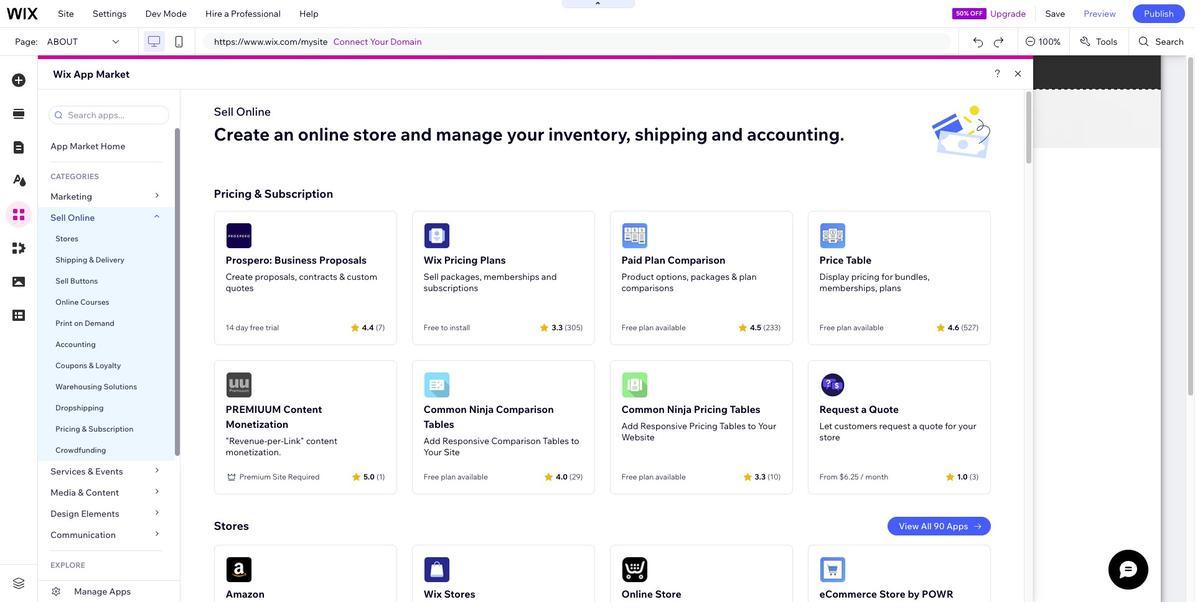 Task type: locate. For each thing, give the bounding box(es) containing it.
plan for price table
[[837, 323, 852, 332]]

2 vertical spatial your
[[424, 447, 442, 458]]

1 common from the left
[[424, 403, 467, 416]]

0 horizontal spatial store
[[353, 123, 397, 145]]

free for common ninja pricing tables
[[621, 472, 637, 482]]

available down common ninja comparison tables add responsive comparison tables to your site on the left bottom of the page
[[457, 472, 488, 482]]

request a quote logo image
[[819, 372, 846, 398]]

sell online link
[[38, 207, 175, 228]]

a up customers
[[861, 403, 867, 416]]

website
[[621, 432, 655, 443]]

to inside "common ninja pricing tables add responsive pricing tables to your website"
[[748, 421, 756, 432]]

publish
[[1144, 8, 1174, 19]]

trial
[[266, 323, 279, 332]]

1 vertical spatial responsive
[[442, 436, 489, 447]]

wix down 'wix pricing plans logo'
[[424, 254, 442, 266]]

3.3 (305)
[[552, 323, 583, 332]]

0 vertical spatial site
[[58, 8, 74, 19]]

2 horizontal spatial a
[[912, 421, 917, 432]]

hire
[[205, 8, 222, 19]]

and right memberships
[[541, 271, 557, 283]]

available for paid plan comparison
[[655, 323, 686, 332]]

link"
[[284, 436, 304, 447]]

3.3 for wix pricing plans
[[552, 323, 563, 332]]

content up link"
[[283, 403, 322, 416]]

wix down about
[[53, 68, 71, 80]]

0 vertical spatial apps
[[947, 521, 968, 532]]

0 horizontal spatial stores
[[55, 234, 78, 243]]

1 horizontal spatial common
[[621, 403, 665, 416]]

https://www.wix.com/mysite connect your domain
[[214, 36, 422, 47]]

subscription down an
[[264, 187, 333, 201]]

0 horizontal spatial responsive
[[442, 436, 489, 447]]

a
[[224, 8, 229, 19], [861, 403, 867, 416], [912, 421, 917, 432]]

prospero: business proposals  logo image
[[226, 223, 252, 249]]

product
[[621, 271, 654, 283]]

wix for wix app market
[[53, 68, 71, 80]]

premiuum content monetization "revenue-per-link" content monetization.
[[226, 403, 337, 458]]

coupons & loyalty
[[55, 361, 121, 370]]

proposals,
[[255, 271, 297, 283]]

your inside sell online create an online store and manage your inventory, shipping and accounting.
[[507, 123, 544, 145]]

Search apps... field
[[64, 106, 165, 124]]

amazon
[[226, 588, 265, 601]]

your inside "common ninja pricing tables add responsive pricing tables to your website"
[[758, 421, 776, 432]]

0 vertical spatial your
[[507, 123, 544, 145]]

1 vertical spatial create
[[226, 271, 253, 283]]

plan for paid plan comparison
[[639, 323, 654, 332]]

free plan available for common ninja comparison tables
[[424, 472, 488, 482]]

ninja inside common ninja comparison tables add responsive comparison tables to your site
[[469, 403, 494, 416]]

0 vertical spatial subscription
[[264, 187, 333, 201]]

2 ninja from the left
[[667, 403, 692, 416]]

1 vertical spatial subscription
[[88, 424, 133, 434]]

your
[[507, 123, 544, 145], [958, 421, 976, 432]]

apps
[[947, 521, 968, 532], [109, 586, 131, 598]]

elements
[[81, 509, 119, 520]]

2 horizontal spatial to
[[748, 421, 756, 432]]

app up the 'categories'
[[50, 141, 68, 152]]

create
[[214, 123, 270, 145], [226, 271, 253, 283]]

0 horizontal spatial app
[[50, 141, 68, 152]]

2 horizontal spatial your
[[758, 421, 776, 432]]

domain
[[390, 36, 422, 47]]

1 horizontal spatial 3.3
[[755, 472, 766, 481]]

50%
[[956, 9, 969, 17]]

to up 3.3 (10) at the bottom of the page
[[748, 421, 756, 432]]

1 vertical spatial add
[[424, 436, 440, 447]]

1 vertical spatial wix
[[424, 254, 442, 266]]

free for common ninja comparison tables
[[424, 472, 439, 482]]

0 horizontal spatial to
[[441, 323, 448, 332]]

to
[[441, 323, 448, 332], [748, 421, 756, 432], [571, 436, 579, 447]]

add inside "common ninja pricing tables add responsive pricing tables to your website"
[[621, 421, 638, 432]]

stores up shipping
[[55, 234, 78, 243]]

help
[[299, 8, 319, 19]]

apps right 90 at bottom
[[947, 521, 968, 532]]

to up (29)
[[571, 436, 579, 447]]

sidebar element
[[38, 90, 181, 603]]

4.0
[[556, 472, 568, 481]]

0 vertical spatial 3.3
[[552, 323, 563, 332]]

50% off
[[956, 9, 983, 17]]

1 store from the left
[[655, 588, 681, 601]]

0 horizontal spatial subscription
[[88, 424, 133, 434]]

create left an
[[214, 123, 270, 145]]

free plan available
[[621, 323, 686, 332], [819, 323, 884, 332], [424, 472, 488, 482], [621, 472, 686, 482]]

0 horizontal spatial pricing & subscription
[[55, 424, 133, 434]]

responsive inside "common ninja pricing tables add responsive pricing tables to your website"
[[640, 421, 687, 432]]

add down common ninja comparison tables logo
[[424, 436, 440, 447]]

&
[[254, 187, 262, 201], [89, 255, 94, 265], [339, 271, 345, 283], [732, 271, 737, 283], [89, 361, 94, 370], [82, 424, 87, 434], [88, 466, 93, 477], [78, 487, 84, 499]]

14
[[226, 323, 234, 332]]

comparison inside paid plan comparison product options, packages & plan comparisons
[[668, 254, 726, 266]]

common inside "common ninja pricing tables add responsive pricing tables to your website"
[[621, 403, 665, 416]]

responsive inside common ninja comparison tables add responsive comparison tables to your site
[[442, 436, 489, 447]]

(305)
[[565, 323, 583, 332]]

2 horizontal spatial site
[[444, 447, 460, 458]]

1 horizontal spatial store
[[879, 588, 906, 601]]

1 horizontal spatial store
[[819, 432, 840, 443]]

for right pricing
[[882, 271, 893, 283]]

sell inside 'wix pricing plans sell packages, memberships and subscriptions'
[[424, 271, 439, 283]]

0 horizontal spatial 3.3
[[552, 323, 563, 332]]

wix
[[53, 68, 71, 80], [424, 254, 442, 266], [424, 588, 442, 601]]

free plan available for price table
[[819, 323, 884, 332]]

add down "common ninja pricing tables logo"
[[621, 421, 638, 432]]

4.4
[[362, 323, 374, 332]]

1 horizontal spatial stores
[[214, 519, 249, 533]]

quote
[[919, 421, 943, 432]]

2 vertical spatial comparison
[[491, 436, 541, 447]]

4.5
[[750, 323, 761, 332]]

your
[[370, 36, 388, 47], [758, 421, 776, 432], [424, 447, 442, 458]]

free left install
[[424, 323, 439, 332]]

wix stores logo image
[[424, 557, 450, 583]]

1 vertical spatial a
[[861, 403, 867, 416]]

and inside 'wix pricing plans sell packages, memberships and subscriptions'
[[541, 271, 557, 283]]

loyalty
[[95, 361, 121, 370]]

common ninja pricing tables add responsive pricing tables to your website
[[621, 403, 776, 443]]

amazon logo image
[[226, 557, 252, 583]]

buttons
[[70, 276, 98, 286]]

1 horizontal spatial app
[[73, 68, 94, 80]]

free
[[250, 323, 264, 332]]

free down comparisons
[[621, 323, 637, 332]]

1 horizontal spatial content
[[283, 403, 322, 416]]

available down the memberships,
[[853, 323, 884, 332]]

1 horizontal spatial a
[[861, 403, 867, 416]]

ninja for comparison
[[469, 403, 494, 416]]

0 horizontal spatial store
[[655, 588, 681, 601]]

events
[[95, 466, 123, 477]]

1 horizontal spatial responsive
[[640, 421, 687, 432]]

1 vertical spatial site
[[444, 447, 460, 458]]

premiuum content monetization logo image
[[226, 372, 252, 398]]

1 horizontal spatial for
[[945, 421, 956, 432]]

2 common from the left
[[621, 403, 665, 416]]

1 vertical spatial market
[[70, 141, 99, 152]]

1 vertical spatial your
[[758, 421, 776, 432]]

accounting
[[55, 340, 96, 349]]

pricing & subscription down dropshipping "link"
[[55, 424, 133, 434]]

media & content link
[[38, 482, 175, 504]]

3.3 left (305)
[[552, 323, 563, 332]]

picks
[[75, 580, 96, 591]]

4.0 (29)
[[556, 472, 583, 481]]

market up search apps... "field"
[[96, 68, 130, 80]]

subscription down dropshipping "link"
[[88, 424, 133, 434]]

comparison for common ninja comparison tables
[[496, 403, 554, 416]]

online
[[298, 123, 349, 145]]

media
[[50, 487, 76, 499]]

manage apps
[[74, 586, 131, 598]]

free right the (1)
[[424, 472, 439, 482]]

0 horizontal spatial your
[[370, 36, 388, 47]]

2 vertical spatial a
[[912, 421, 917, 432]]

0 vertical spatial add
[[621, 421, 638, 432]]

comparisons
[[621, 283, 674, 294]]

quotes
[[226, 283, 254, 294]]

1 horizontal spatial your
[[958, 421, 976, 432]]

and right shipping
[[711, 123, 743, 145]]

store inside request a quote let customers request a quote for your store
[[819, 432, 840, 443]]

1 horizontal spatial apps
[[947, 521, 968, 532]]

hire a professional
[[205, 8, 281, 19]]

0 vertical spatial for
[[882, 271, 893, 283]]

home
[[101, 141, 125, 152]]

0 vertical spatial a
[[224, 8, 229, 19]]

delivery
[[96, 255, 125, 265]]

sell inside sell online create an online store and manage your inventory, shipping and accounting.
[[214, 105, 234, 119]]

1 horizontal spatial add
[[621, 421, 638, 432]]

coupons & loyalty link
[[38, 355, 175, 377]]

0 horizontal spatial for
[[882, 271, 893, 283]]

2 vertical spatial to
[[571, 436, 579, 447]]

your right the quote
[[958, 421, 976, 432]]

1 vertical spatial to
[[748, 421, 756, 432]]

to for common ninja comparison tables
[[571, 436, 579, 447]]

0 horizontal spatial site
[[58, 8, 74, 19]]

content inside premiuum content monetization "revenue-per-link" content monetization.
[[283, 403, 322, 416]]

available for common ninja comparison tables
[[457, 472, 488, 482]]

add inside common ninja comparison tables add responsive comparison tables to your site
[[424, 436, 440, 447]]

wix for wix pricing plans sell packages, memberships and subscriptions
[[424, 254, 442, 266]]

online store
[[621, 588, 681, 601]]

free plan available for common ninja pricing tables
[[621, 472, 686, 482]]

a left the quote
[[912, 421, 917, 432]]

stores up amazon logo
[[214, 519, 249, 533]]

and left manage
[[401, 123, 432, 145]]

1 vertical spatial your
[[958, 421, 976, 432]]

2 vertical spatial site
[[272, 472, 286, 482]]

1 vertical spatial app
[[50, 141, 68, 152]]

wix app market
[[53, 68, 130, 80]]

request
[[819, 403, 859, 416]]

common down common ninja comparison tables logo
[[424, 403, 467, 416]]

wix stores
[[424, 588, 475, 601]]

from $6.25 / month
[[819, 472, 888, 482]]

available down "common ninja pricing tables add responsive pricing tables to your website"
[[655, 472, 686, 482]]

0 horizontal spatial your
[[507, 123, 544, 145]]

responsive for comparison
[[442, 436, 489, 447]]

1 vertical spatial content
[[86, 487, 119, 499]]

app down about
[[73, 68, 94, 80]]

warehousing
[[55, 382, 102, 392]]

options,
[[656, 271, 689, 283]]

a right hire
[[224, 8, 229, 19]]

demand
[[85, 319, 114, 328]]

0 horizontal spatial common
[[424, 403, 467, 416]]

responsive
[[640, 421, 687, 432], [442, 436, 489, 447]]

2 vertical spatial stores
[[444, 588, 475, 601]]

sell for sell online
[[50, 212, 66, 223]]

0 horizontal spatial and
[[401, 123, 432, 145]]

add for common ninja pricing tables
[[621, 421, 638, 432]]

1 horizontal spatial site
[[272, 472, 286, 482]]

free for paid plan comparison
[[621, 323, 637, 332]]

content inside "sidebar" element
[[86, 487, 119, 499]]

shipping & delivery
[[55, 255, 125, 265]]

0 vertical spatial wix
[[53, 68, 71, 80]]

1 horizontal spatial to
[[571, 436, 579, 447]]

0 vertical spatial comparison
[[668, 254, 726, 266]]

0 vertical spatial responsive
[[640, 421, 687, 432]]

an
[[274, 123, 294, 145]]

free down "website"
[[621, 472, 637, 482]]

your right manage
[[507, 123, 544, 145]]

custom
[[347, 271, 377, 283]]

1 vertical spatial pricing & subscription
[[55, 424, 133, 434]]

marketing
[[50, 191, 92, 202]]

save button
[[1036, 0, 1075, 27]]

communication link
[[38, 525, 175, 546]]

1 horizontal spatial and
[[541, 271, 557, 283]]

common inside common ninja comparison tables add responsive comparison tables to your site
[[424, 403, 467, 416]]

accounting.
[[747, 123, 845, 145]]

plan inside paid plan comparison product options, packages & plan comparisons
[[739, 271, 757, 283]]

available down comparisons
[[655, 323, 686, 332]]

free down the memberships,
[[819, 323, 835, 332]]

stores link
[[38, 228, 175, 250]]

1 vertical spatial comparison
[[496, 403, 554, 416]]

wix inside 'wix pricing plans sell packages, memberships and subscriptions'
[[424, 254, 442, 266]]

store right the online
[[353, 123, 397, 145]]

1 vertical spatial for
[[945, 421, 956, 432]]

price table display pricing for bundles, memberships, plans
[[819, 254, 930, 294]]

1 horizontal spatial pricing & subscription
[[214, 187, 333, 201]]

0 horizontal spatial a
[[224, 8, 229, 19]]

design elements link
[[38, 504, 175, 525]]

"revenue-
[[226, 436, 267, 447]]

tables
[[730, 403, 761, 416], [424, 418, 454, 431], [720, 421, 746, 432], [543, 436, 569, 447]]

create down prospero: at the top of page
[[226, 271, 253, 283]]

wix down wix stores logo
[[424, 588, 442, 601]]

& inside prospero: business proposals create proposals, contracts & custom quotes
[[339, 271, 345, 283]]

store down request
[[819, 432, 840, 443]]

for inside request a quote let customers request a quote for your store
[[945, 421, 956, 432]]

0 vertical spatial to
[[441, 323, 448, 332]]

sell for sell online create an online store and manage your inventory, shipping and accounting.
[[214, 105, 234, 119]]

0 horizontal spatial ninja
[[469, 403, 494, 416]]

your inside common ninja comparison tables add responsive comparison tables to your site
[[424, 447, 442, 458]]

1 ninja from the left
[[469, 403, 494, 416]]

to inside common ninja comparison tables add responsive comparison tables to your site
[[571, 436, 579, 447]]

wix pricing plans logo image
[[424, 223, 450, 249]]

0 vertical spatial create
[[214, 123, 270, 145]]

0 vertical spatial content
[[283, 403, 322, 416]]

view all 90 apps link
[[888, 517, 991, 536]]

by
[[908, 588, 920, 601]]

for right the quote
[[945, 421, 956, 432]]

common down "common ninja pricing tables logo"
[[621, 403, 665, 416]]

services
[[50, 466, 86, 477]]

3.3 left (10)
[[755, 472, 766, 481]]

stores inside 'link'
[[55, 234, 78, 243]]

stores
[[55, 234, 78, 243], [214, 519, 249, 533], [444, 588, 475, 601]]

2 vertical spatial wix
[[424, 588, 442, 601]]

market left home
[[70, 141, 99, 152]]

shipping
[[635, 123, 708, 145]]

1 vertical spatial store
[[819, 432, 840, 443]]

price
[[819, 254, 844, 266]]

sell for sell buttons
[[55, 276, 69, 286]]

pricing & subscription
[[214, 187, 333, 201], [55, 424, 133, 434]]

apps right manage
[[109, 586, 131, 598]]

memberships,
[[819, 283, 877, 294]]

business
[[274, 254, 317, 266]]

for
[[882, 271, 893, 283], [945, 421, 956, 432]]

a for quote
[[861, 403, 867, 416]]

0 vertical spatial stores
[[55, 234, 78, 243]]

pricing inside 'link'
[[55, 424, 80, 434]]

plan
[[645, 254, 665, 266]]

to left install
[[441, 323, 448, 332]]

1 horizontal spatial ninja
[[667, 403, 692, 416]]

1 vertical spatial 3.3
[[755, 472, 766, 481]]

a for professional
[[224, 8, 229, 19]]

0 horizontal spatial content
[[86, 487, 119, 499]]

content up elements
[[86, 487, 119, 499]]

ninja inside "common ninja pricing tables add responsive pricing tables to your website"
[[667, 403, 692, 416]]

0 vertical spatial pricing & subscription
[[214, 187, 333, 201]]

services & events link
[[38, 461, 175, 482]]

online store logo image
[[621, 557, 648, 583]]

0 horizontal spatial apps
[[109, 586, 131, 598]]

0 horizontal spatial add
[[424, 436, 440, 447]]

0 vertical spatial store
[[353, 123, 397, 145]]

1 vertical spatial apps
[[109, 586, 131, 598]]

display
[[819, 271, 849, 283]]

stores down wix stores logo
[[444, 588, 475, 601]]

1 horizontal spatial your
[[424, 447, 442, 458]]

available for price table
[[853, 323, 884, 332]]

1 vertical spatial stores
[[214, 519, 249, 533]]

2 store from the left
[[879, 588, 906, 601]]

pricing & subscription up prospero: business proposals  logo
[[214, 187, 333, 201]]



Task type: vqa. For each thing, say whether or not it's contained in the screenshot.


Task type: describe. For each thing, give the bounding box(es) containing it.
add for common ninja comparison tables
[[424, 436, 440, 447]]

pricing & subscription link
[[38, 419, 175, 440]]

team picks link
[[38, 575, 175, 596]]

on
[[74, 319, 83, 328]]

warehousing solutions link
[[38, 377, 175, 398]]

customers
[[834, 421, 877, 432]]

plan for common ninja pricing tables
[[639, 472, 654, 482]]

professional
[[231, 8, 281, 19]]

90
[[934, 521, 945, 532]]

dev mode
[[145, 8, 187, 19]]

your for common ninja comparison tables
[[424, 447, 442, 458]]

online courses link
[[38, 292, 175, 313]]

free for wix pricing plans
[[424, 323, 439, 332]]

monetization.
[[226, 447, 281, 458]]

search
[[1155, 36, 1184, 47]]

free plan available for paid plan comparison
[[621, 323, 686, 332]]

(29)
[[569, 472, 583, 481]]

design elements
[[50, 509, 119, 520]]

crowdfunding
[[55, 446, 106, 455]]

sell online
[[50, 212, 95, 223]]

(527)
[[961, 323, 979, 332]]

sell buttons link
[[38, 271, 175, 292]]

0 vertical spatial app
[[73, 68, 94, 80]]

wix for wix stores
[[424, 588, 442, 601]]

shipping
[[55, 255, 87, 265]]

premiuum
[[226, 403, 281, 416]]

online inside sell online create an online store and manage your inventory, shipping and accounting.
[[236, 105, 271, 119]]

& inside paid plan comparison product options, packages & plan comparisons
[[732, 271, 737, 283]]

monetization
[[226, 418, 288, 431]]

plans
[[480, 254, 506, 266]]

design
[[50, 509, 79, 520]]

services & events
[[50, 466, 123, 477]]

4.6 (527)
[[948, 323, 979, 332]]

1 horizontal spatial subscription
[[264, 187, 333, 201]]

table
[[846, 254, 872, 266]]

prospero: business proposals create proposals, contracts & custom quotes
[[226, 254, 377, 294]]

about
[[47, 36, 78, 47]]

common ninja comparison tables logo image
[[424, 372, 450, 398]]

pricing
[[851, 271, 880, 283]]

free for price table
[[819, 323, 835, 332]]

comparison for paid plan comparison
[[668, 254, 726, 266]]

your for common ninja pricing tables
[[758, 421, 776, 432]]

to for common ninja pricing tables
[[748, 421, 756, 432]]

request
[[879, 421, 911, 432]]

store for ecommerce
[[879, 588, 906, 601]]

store inside sell online create an online store and manage your inventory, shipping and accounting.
[[353, 123, 397, 145]]

create inside sell online create an online store and manage your inventory, shipping and accounting.
[[214, 123, 270, 145]]

and for memberships
[[541, 271, 557, 283]]

team picks
[[50, 580, 96, 591]]

(10)
[[768, 472, 781, 481]]

3.3 for common ninja pricing tables
[[755, 472, 766, 481]]

request a quote let customers request a quote for your store
[[819, 403, 976, 443]]

accounting link
[[38, 334, 175, 355]]

paid plan comparison product options, packages & plan comparisons
[[621, 254, 757, 294]]

manage apps link
[[38, 581, 180, 603]]

0 vertical spatial market
[[96, 68, 130, 80]]

preview
[[1084, 8, 1116, 19]]

store for online
[[655, 588, 681, 601]]

content
[[306, 436, 337, 447]]

common for common ninja comparison tables
[[424, 403, 467, 416]]

your inside request a quote let customers request a quote for your store
[[958, 421, 976, 432]]

responsive for pricing
[[640, 421, 687, 432]]

& inside 'link'
[[82, 424, 87, 434]]

month
[[866, 472, 888, 482]]

free to install
[[424, 323, 470, 332]]

ecommerce store by powr
[[819, 588, 954, 601]]

sell online create an online store and manage your inventory, shipping and accounting.
[[214, 105, 845, 145]]

subscription inside pricing & subscription 'link'
[[88, 424, 133, 434]]

and for store
[[401, 123, 432, 145]]

ecommerce
[[819, 588, 877, 601]]

view all 90 apps
[[899, 521, 968, 532]]

0 vertical spatial your
[[370, 36, 388, 47]]

(233)
[[763, 323, 781, 332]]

2 horizontal spatial stores
[[444, 588, 475, 601]]

view
[[899, 521, 919, 532]]

shipping & delivery link
[[38, 250, 175, 271]]

price table logo image
[[819, 223, 846, 249]]

available for common ninja pricing tables
[[655, 472, 686, 482]]

mode
[[163, 8, 187, 19]]

online courses
[[55, 298, 109, 307]]

100%
[[1038, 36, 1061, 47]]

create inside prospero: business proposals create proposals, contracts & custom quotes
[[226, 271, 253, 283]]

14 day free trial
[[226, 323, 279, 332]]

tools
[[1096, 36, 1117, 47]]

2 horizontal spatial and
[[711, 123, 743, 145]]

plans
[[879, 283, 901, 294]]

common ninja comparison tables add responsive comparison tables to your site
[[424, 403, 579, 458]]

per-
[[267, 436, 284, 447]]

quote
[[869, 403, 899, 416]]

save
[[1045, 8, 1065, 19]]

plan for common ninja comparison tables
[[441, 472, 456, 482]]

marketing link
[[38, 186, 175, 207]]

let
[[819, 421, 832, 432]]

paid
[[621, 254, 642, 266]]

1.0
[[957, 472, 968, 481]]

common for common ninja pricing tables
[[621, 403, 665, 416]]

prospero:
[[226, 254, 272, 266]]

contracts
[[299, 271, 337, 283]]

ninja for pricing
[[667, 403, 692, 416]]

paid plan comparison logo image
[[621, 223, 648, 249]]

market inside "sidebar" element
[[70, 141, 99, 152]]

ecommerce store by powr logo image
[[819, 557, 846, 583]]

off
[[970, 9, 983, 17]]

powr
[[922, 588, 954, 601]]

for inside price table display pricing for bundles, memberships, plans
[[882, 271, 893, 283]]

app inside "sidebar" element
[[50, 141, 68, 152]]

4.6
[[948, 323, 959, 332]]

media & content
[[50, 487, 119, 499]]

pricing inside 'wix pricing plans sell packages, memberships and subscriptions'
[[444, 254, 478, 266]]

proposals
[[319, 254, 367, 266]]

apps inside "sidebar" element
[[109, 586, 131, 598]]

pricing & subscription inside 'link'
[[55, 424, 133, 434]]

memberships
[[484, 271, 539, 283]]

common ninja pricing tables logo image
[[621, 372, 648, 398]]

5.0 (1)
[[363, 472, 385, 481]]

site inside common ninja comparison tables add responsive comparison tables to your site
[[444, 447, 460, 458]]

(3)
[[970, 472, 979, 481]]

inventory,
[[548, 123, 631, 145]]

3.3 (10)
[[755, 472, 781, 481]]

(1)
[[377, 472, 385, 481]]

4.5 (233)
[[750, 323, 781, 332]]

print
[[55, 319, 72, 328]]



